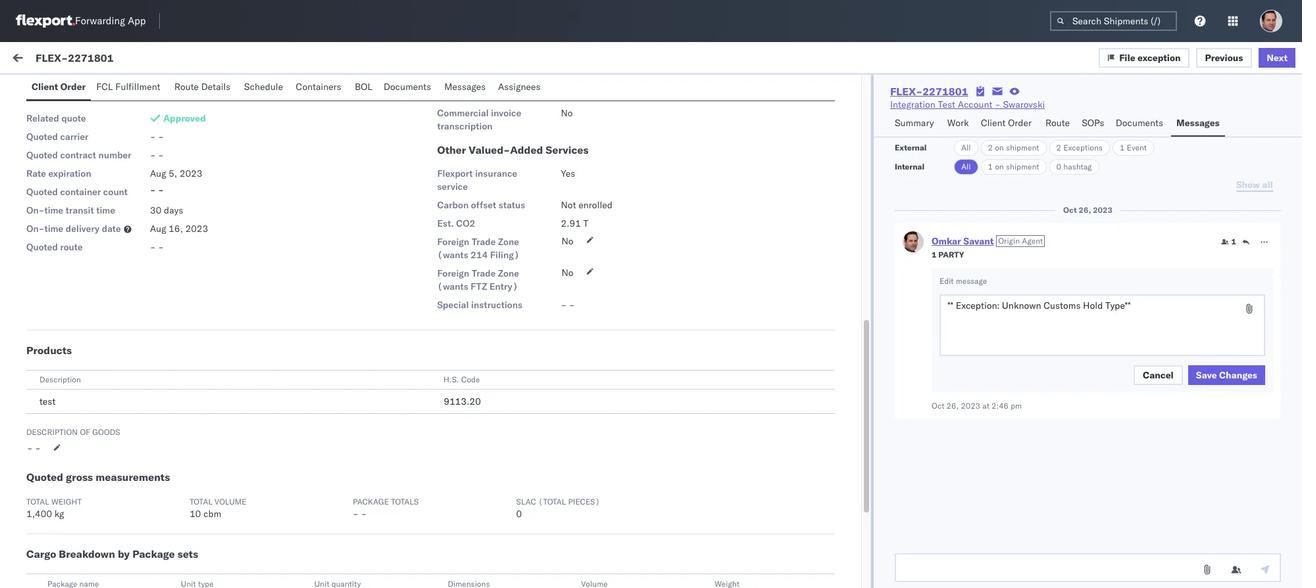 Task type: describe. For each thing, give the bounding box(es) containing it.
oct down h.s.
[[439, 402, 454, 414]]

code
[[461, 375, 480, 385]]

item/shipment
[[1056, 114, 1110, 124]]

is parent consol
[[26, 65, 95, 77]]

this often occurs when unloading
[[39, 486, 417, 511]]

2 for 2 on shipment
[[988, 143, 993, 153]]

added
[[510, 143, 543, 157]]

this for is
[[39, 426, 57, 438]]

quoted for quoted gross measurements
[[26, 471, 63, 484]]

2023 for aug 16, 2023
[[185, 223, 208, 235]]

resize handle column header for message
[[418, 110, 433, 589]]

0 vertical spatial of
[[80, 428, 90, 438]]

forwarding app
[[75, 15, 146, 27]]

import work button
[[93, 42, 156, 78]]

carbon offset status
[[437, 199, 525, 211]]

shipment for 1 on shipment
[[1006, 162, 1039, 172]]

your inside the may impact your shipment's
[[390, 499, 408, 511]]

458574 for oct 26, 2023, 2:44 pm pdt
[[1034, 573, 1069, 585]]

summary button
[[890, 111, 942, 137]]

sops
[[1082, 117, 1105, 129]]

assignees
[[498, 81, 541, 93]]

oct left at
[[932, 401, 945, 411]]

sops button
[[1077, 111, 1110, 137]]

1 as from the left
[[156, 525, 166, 536]]

1 for 1 event
[[1120, 143, 1125, 153]]

omkar down on-time delivery date
[[64, 252, 92, 264]]

on for 1
[[995, 162, 1004, 172]]

related for related work item/shipment
[[1007, 114, 1035, 124]]

k,
[[228, 486, 237, 498]]

omkar up (air
[[64, 549, 92, 561]]

external for external
[[895, 143, 927, 153]]

exception: warehouse devan delay
[[42, 400, 197, 412]]

summary
[[895, 117, 934, 129]]

save changes
[[1196, 370, 1257, 382]]

- - for special instructions
[[561, 299, 575, 311]]

count
[[103, 186, 128, 198]]

26, left at
[[947, 401, 959, 411]]

2 as from the left
[[191, 525, 200, 536]]

1 vertical spatial cargo
[[282, 571, 308, 583]]

details
[[201, 81, 231, 93]]

0 vertical spatial delay
[[172, 400, 197, 412]]

work inside button
[[947, 117, 969, 129]]

2:46
[[992, 401, 1009, 411]]

warehouse
[[91, 400, 140, 412]]

26, down 214
[[457, 264, 471, 276]]

t
[[583, 218, 588, 230]]

time up date
[[96, 205, 115, 216]]

oct down transcription
[[439, 138, 454, 150]]

internal (0)
[[88, 84, 140, 95]]

internal (0) button
[[83, 78, 148, 103]]

breakdown
[[59, 548, 115, 561]]

pdt for latent
[[540, 201, 557, 213]]

1 vertical spatial schedule
[[161, 571, 202, 583]]

1 vertical spatial flex-2271801
[[890, 85, 968, 98]]

app
[[128, 15, 146, 27]]

(wants for foreign trade zone (wants 214 filing)
[[437, 249, 468, 261]]

total volume
[[190, 497, 247, 507]]

est.
[[437, 218, 454, 230]]

special
[[437, 299, 469, 311]]

458574 for oct 26, 2023, 4:22 pm pdt
[[1034, 201, 1069, 213]]

- - for quoted contract number
[[150, 149, 164, 161]]

services
[[546, 143, 589, 157]]

1 2:45 from the top
[[501, 402, 521, 414]]

expiration
[[48, 168, 91, 180]]

kg
[[54, 509, 64, 520]]

this for often
[[345, 486, 362, 498]]

package inside package totals - -
[[353, 497, 389, 507]]

service
[[437, 181, 468, 193]]

comment
[[39, 148, 80, 160]]

5 pdt from the top
[[540, 402, 557, 414]]

quoted for quoted container count
[[26, 186, 58, 198]]

omkar savant for latent
[[64, 189, 122, 201]]

route for route
[[1046, 117, 1070, 129]]

quoted for quoted contract number
[[26, 149, 58, 161]]

container
[[60, 186, 101, 198]]

2023, for omkar savant
[[473, 264, 499, 276]]

- - for quoted route
[[150, 241, 164, 253]]

transcription
[[437, 120, 493, 132]]

we
[[39, 486, 53, 498]]

0 horizontal spatial client
[[32, 81, 58, 93]]

in-bond transit
[[437, 86, 503, 98]]

on- for on-time delivery date
[[26, 223, 44, 235]]

2 for 2 exceptions
[[1056, 143, 1061, 153]]

is
[[26, 65, 34, 77]]

time for transit
[[44, 205, 63, 216]]

messaging
[[69, 211, 113, 223]]

oct 26, 2023
[[1063, 205, 1113, 215]]

1 vertical spatial 2271801
[[923, 85, 968, 98]]

shipment,
[[167, 486, 208, 498]]

- - for quoted carrier
[[150, 131, 164, 143]]

expected.
[[208, 499, 249, 511]]

7 2023, from the top
[[473, 573, 499, 585]]

oct left the 2:44
[[439, 573, 454, 585]]

quote
[[60, 88, 91, 101]]

flex- 1854269
[[1007, 264, 1074, 276]]

bol
[[355, 81, 373, 93]]

5 omkar savant from the top
[[64, 378, 122, 390]]

30
[[150, 205, 161, 216]]

status inside update you with the status of your shipment as soon as possible.
[[55, 525, 81, 536]]

message for message list
[[153, 84, 191, 95]]

shipment for 2 on shipment
[[1006, 143, 1039, 153]]

trade for ftz
[[472, 268, 496, 280]]

1,400
[[26, 509, 52, 520]]

unloading
[[64, 499, 106, 511]]

external for external (3)
[[21, 84, 56, 95]]

approved
[[163, 113, 206, 124]]

flex- 458574 for oct 26, 2023, 4:23 pm pdt
[[1007, 138, 1069, 150]]

fcl
[[96, 81, 113, 93]]

5 2023, from the top
[[473, 402, 499, 414]]

exceptions
[[1063, 143, 1103, 153]]

- - for quoted container count
[[150, 184, 164, 196]]

zone for foreign trade zone (wants ftz entry)
[[498, 268, 519, 280]]

delivery
[[66, 223, 99, 235]]

other
[[437, 143, 466, 157]]

5 pm from the top
[[524, 402, 538, 414]]

omkar down quote
[[64, 126, 92, 138]]

message for message
[[41, 114, 72, 124]]

1 horizontal spatial delay
[[362, 571, 387, 583]]

internal for internal (0)
[[88, 84, 120, 95]]

2023 for oct 26, 2023
[[1093, 205, 1113, 215]]

consol
[[66, 65, 95, 77]]

quoted for quoted route
[[26, 241, 58, 253]]

0 vertical spatial cargo
[[26, 548, 56, 561]]

foreign trade zone (wants ftz entry)
[[437, 268, 519, 293]]

carrier
[[60, 131, 88, 143]]

exception: for exception: warehouse devan delay
[[42, 400, 88, 412]]

0 horizontal spatial flex-2271801
[[36, 51, 114, 64]]

3:30
[[501, 327, 521, 339]]

list
[[194, 84, 210, 95]]

26, up co2
[[457, 201, 471, 213]]

oct down the 0 hashtag
[[1063, 205, 1077, 215]]

rate
[[26, 168, 46, 180]]

work for my
[[38, 51, 72, 69]]

related work item/shipment
[[1007, 114, 1110, 124]]

pm for comment
[[524, 138, 538, 150]]

1 horizontal spatial 0
[[1056, 162, 1061, 172]]

all for 2
[[961, 143, 971, 153]]

please
[[251, 499, 279, 511]]

26, down "hashtag"
[[1079, 205, 1091, 215]]

co2
[[456, 218, 475, 230]]

0 horizontal spatial 2271801
[[68, 51, 114, 64]]

bond
[[451, 86, 473, 98]]

pdt for omkar savant
[[540, 264, 557, 276]]

1 event
[[1120, 143, 1147, 153]]

previous button
[[1196, 48, 1252, 67]]

0 horizontal spatial messages button
[[439, 75, 493, 101]]

1 on shipment
[[988, 162, 1039, 172]]

pdt for whatever
[[540, 327, 557, 339]]

omkar up warehouse
[[64, 378, 92, 390]]

1 vertical spatial order
[[1008, 117, 1032, 129]]

agent
[[1022, 236, 1043, 246]]

update
[[347, 512, 376, 523]]

pdt for comment
[[540, 138, 557, 150]]

flexport insurance service
[[437, 168, 517, 193]]

26, down special
[[457, 327, 471, 339]]

0 horizontal spatial package
[[132, 548, 175, 561]]

party
[[939, 250, 964, 260]]

26, left the 2:44
[[457, 573, 471, 585]]

&
[[219, 486, 225, 498]]

transit for bond
[[475, 86, 503, 98]]

omkar up 1 party button
[[932, 236, 961, 247]]

related for related quote
[[26, 113, 59, 124]]

message
[[956, 276, 987, 286]]

latent
[[39, 211, 66, 223]]

your right that
[[146, 486, 164, 498]]

integration
[[890, 99, 936, 111]]

2023, for we
[[473, 487, 499, 499]]

swarovski
[[1003, 99, 1045, 111]]

0 hashtag
[[1056, 162, 1092, 172]]

you inside update you with the status of your shipment as soon as possible.
[[378, 512, 393, 523]]

total for total weight 1,400 kg
[[26, 497, 49, 507]]

0 vertical spatial documents button
[[378, 75, 439, 101]]

all button for 2
[[954, 140, 978, 156]]

0 horizontal spatial order
[[60, 81, 86, 93]]

0 inside slac (total pieces) 0
[[516, 509, 522, 520]]

forwarding
[[75, 15, 125, 27]]

schedule button
[[239, 75, 290, 101]]

flexport
[[437, 168, 473, 180]]

ftz
[[471, 281, 487, 293]]

at
[[983, 401, 990, 411]]

1 horizontal spatial documents button
[[1110, 111, 1171, 137]]

1 for 1
[[1231, 237, 1236, 247]]

by
[[118, 548, 130, 561]]

(total
[[538, 497, 566, 507]]

** Exception: Unknown Customs Hold Type** text field
[[940, 295, 1265, 357]]

2 oct 26, 2023, 2:45 pm pdt from the top
[[439, 487, 557, 499]]

bol button
[[350, 75, 378, 101]]

oct up est.
[[439, 201, 454, 213]]

carbon
[[437, 199, 469, 211]]

oct 26, 2023, 2:44 pm pdt
[[439, 573, 557, 585]]

7 pdt from the top
[[540, 573, 557, 585]]

omkar up notifying
[[64, 464, 92, 476]]



Task type: vqa. For each thing, say whether or not it's contained in the screenshot.
second the Total
yes



Task type: locate. For each thing, give the bounding box(es) containing it.
0 vertical spatial (wants
[[437, 249, 468, 261]]

oct up special
[[439, 264, 454, 276]]

internal inside button
[[88, 84, 120, 95]]

1 horizontal spatial documents
[[1116, 117, 1163, 129]]

0 horizontal spatial cargo
[[26, 548, 56, 561]]

route for route details
[[174, 81, 199, 93]]

2023, for comment
[[473, 138, 499, 150]]

1 exception: from the top
[[42, 400, 88, 412]]

7 omkar savant from the top
[[64, 549, 122, 561]]

1 vertical spatial description
[[26, 428, 78, 438]]

route inside button
[[174, 81, 199, 93]]

1 all button from the top
[[954, 140, 978, 156]]

0 vertical spatial all button
[[954, 140, 978, 156]]

1 vertical spatial client
[[981, 117, 1006, 129]]

1 horizontal spatial messages
[[1177, 117, 1220, 129]]

omkar savant up warehouse
[[64, 378, 122, 390]]

exception: down breakdown
[[42, 571, 88, 583]]

1 2023, from the top
[[473, 138, 499, 150]]

2 pdt from the top
[[540, 201, 557, 213]]

2 omkar savant from the top
[[64, 189, 122, 201]]

1 for 1 on shipment
[[988, 162, 993, 172]]

this inside this is a great deal and partnership.
[[39, 426, 57, 438]]

1 vertical spatial messages button
[[1171, 111, 1225, 137]]

1 horizontal spatial 2
[[1056, 143, 1061, 153]]

0 vertical spatial messages
[[444, 81, 486, 93]]

1 resize handle column header from the left
[[418, 110, 433, 589]]

trade for 214
[[472, 236, 496, 248]]

work right is
[[38, 51, 72, 69]]

0 vertical spatial on
[[995, 143, 1004, 153]]

omkar up on-time transit time
[[64, 189, 92, 201]]

0 vertical spatial documents
[[384, 81, 431, 93]]

2:45 left (total
[[501, 487, 521, 499]]

of up breakdown
[[84, 525, 92, 536]]

26,
[[457, 138, 471, 150], [457, 201, 471, 213], [1079, 205, 1091, 215], [457, 264, 471, 276], [457, 327, 471, 339], [947, 401, 959, 411], [457, 402, 471, 414], [457, 487, 471, 499], [457, 573, 471, 585]]

on- down rate
[[26, 205, 44, 216]]

aug for aug 16, 2023
[[150, 223, 166, 235]]

quoted down related quote
[[26, 131, 58, 143]]

214
[[471, 249, 488, 261]]

zone up filing)
[[498, 236, 519, 248]]

aug
[[150, 168, 166, 180], [150, 223, 166, 235]]

possible.
[[203, 525, 241, 536]]

omkar savant down the delivery on the top of the page
[[64, 252, 122, 264]]

1 vertical spatial client order button
[[976, 111, 1040, 137]]

1 vertical spatial documents button
[[1110, 111, 1171, 137]]

quoted for quoted carrier
[[26, 131, 58, 143]]

on- down latent
[[26, 223, 44, 235]]

26, down transcription
[[457, 138, 471, 150]]

work down integration test account - swarovski link
[[947, 117, 969, 129]]

1 vertical spatial external
[[895, 143, 927, 153]]

as down appreciate
[[191, 525, 200, 536]]

3 pdt from the top
[[540, 264, 557, 276]]

your down the than expected. please
[[229, 512, 247, 523]]

1 vertical spatial 2:45
[[501, 487, 521, 499]]

2 pm from the top
[[524, 201, 538, 213]]

6 2023, from the top
[[473, 487, 499, 499]]

client order down the 'swarovski'
[[981, 117, 1032, 129]]

messages for bottommost messages button
[[1177, 117, 1220, 129]]

total for total volume
[[190, 497, 213, 507]]

1 horizontal spatial client
[[981, 117, 1006, 129]]

integration test account - swarovski link
[[890, 98, 1045, 111]]

1 oct 26, 2023, 2:45 pm pdt from the top
[[439, 402, 557, 414]]

omkar savant for we
[[64, 464, 122, 476]]

1 aug from the top
[[150, 168, 166, 180]]

transit down 'importer security filing provider'
[[475, 86, 503, 98]]

account
[[958, 99, 993, 111]]

all
[[961, 143, 971, 153], [961, 162, 971, 172]]

1 2 from the left
[[988, 143, 993, 153]]

external down is
[[21, 84, 56, 95]]

0 horizontal spatial documents button
[[378, 75, 439, 101]]

2023, left the 2:44
[[473, 573, 499, 585]]

3 458574 from the top
[[1034, 573, 1069, 585]]

delay right "availability"
[[362, 571, 387, 583]]

2 458574 from the top
[[1034, 201, 1069, 213]]

resize handle column header
[[418, 110, 433, 589], [701, 110, 717, 589], [985, 110, 1001, 589], [1269, 110, 1284, 589]]

2023,
[[473, 138, 499, 150], [473, 201, 499, 213], [473, 264, 499, 276], [473, 327, 499, 339], [473, 402, 499, 414], [473, 487, 499, 499], [473, 573, 499, 585]]

2023 for aug 5, 2023
[[180, 168, 202, 180]]

forwarding app link
[[16, 14, 146, 28]]

order down consol
[[60, 81, 86, 93]]

None text field
[[895, 554, 1281, 583]]

1 vertical spatial zone
[[498, 268, 519, 280]]

total inside "total weight 1,400 kg"
[[26, 497, 49, 507]]

edit message
[[940, 276, 987, 286]]

2.91 t
[[561, 218, 588, 230]]

you
[[110, 486, 124, 498], [378, 512, 393, 523]]

0 horizontal spatial work
[[38, 51, 72, 69]]

1 horizontal spatial as
[[191, 525, 200, 536]]

documents left in-
[[384, 81, 431, 93]]

2023 for oct 26, 2023 at 2:46 pm
[[961, 401, 980, 411]]

all button for 1
[[954, 159, 978, 175]]

(wants for foreign trade zone (wants ftz entry)
[[437, 281, 468, 293]]

quoted contract number
[[26, 149, 131, 161]]

1 pdt from the top
[[540, 138, 557, 150]]

deal
[[100, 426, 118, 438]]

transit for time
[[66, 205, 94, 216]]

1 on- from the top
[[26, 205, 44, 216]]

foreign inside foreign trade zone (wants ftz entry)
[[437, 268, 469, 280]]

this up "may"
[[345, 486, 362, 498]]

2 all from the top
[[961, 162, 971, 172]]

message list
[[153, 84, 210, 95]]

shipment up the 1 on shipment
[[1006, 143, 1039, 153]]

latest quote
[[26, 88, 91, 101]]

your down occurs
[[390, 499, 408, 511]]

omkar savant up whatever
[[64, 315, 122, 327]]

1 vertical spatial status
[[55, 525, 81, 536]]

(wants inside foreign trade zone (wants ftz entry)
[[437, 281, 468, 293]]

fcl fulfillment
[[96, 81, 160, 93]]

2 exceptions
[[1056, 143, 1103, 153]]

zone inside foreign trade zone (wants ftz entry)
[[498, 268, 519, 280]]

1 458574 from the top
[[1034, 138, 1069, 150]]

0 horizontal spatial you
[[110, 486, 124, 498]]

2 trade from the top
[[472, 268, 496, 280]]

1 horizontal spatial work
[[947, 117, 969, 129]]

26, right totals
[[457, 487, 471, 499]]

event
[[1127, 143, 1147, 153]]

2 (wants from the top
[[437, 281, 468, 293]]

oct 26, 2023, 4:23 pm pdt
[[439, 138, 557, 150]]

description for description of goods
[[26, 428, 78, 438]]

foreign for foreign trade zone (wants 214 filing)
[[437, 236, 469, 248]]

on- for on-time transit time
[[26, 205, 44, 216]]

1 vertical spatial on
[[995, 162, 1004, 172]]

0 vertical spatial aug
[[150, 168, 166, 180]]

total up 10
[[190, 497, 213, 507]]

1 horizontal spatial this
[[345, 486, 362, 498]]

date
[[102, 223, 121, 235]]

oct down special
[[439, 327, 454, 339]]

message up quoted carrier
[[41, 114, 72, 124]]

1 vertical spatial this
[[345, 486, 362, 498]]

zone for foreign trade zone (wants 214 filing)
[[498, 236, 519, 248]]

description
[[39, 375, 81, 385], [26, 428, 78, 438]]

2023 right 16,
[[185, 223, 208, 235]]

oct right totals
[[439, 487, 454, 499]]

foreign for foreign trade zone (wants ftz entry)
[[437, 268, 469, 280]]

import
[[99, 54, 126, 66]]

related down the 'swarovski'
[[1007, 114, 1035, 124]]

4 resize handle column header from the left
[[1269, 110, 1284, 589]]

not enrolled
[[561, 199, 613, 211]]

4 pdt from the top
[[540, 327, 557, 339]]

1 horizontal spatial message
[[153, 84, 191, 95]]

0 vertical spatial 2:45
[[501, 402, 521, 414]]

0 vertical spatial 2271801
[[68, 51, 114, 64]]

messages for left messages button
[[444, 81, 486, 93]]

trade inside foreign trade zone (wants 214 filing)
[[472, 236, 496, 248]]

2023 left at
[[961, 401, 980, 411]]

2 2:45 from the top
[[501, 487, 521, 499]]

route details
[[174, 81, 231, 93]]

client order for the top client order button
[[32, 81, 86, 93]]

on for 2
[[995, 143, 1004, 153]]

2 aug from the top
[[150, 223, 166, 235]]

1 vertical spatial 0
[[516, 509, 522, 520]]

than expected. please
[[187, 499, 279, 511]]

1 trade from the top
[[472, 236, 496, 248]]

pm for omkar savant
[[524, 264, 538, 276]]

458574 for oct 26, 2023, 4:23 pm pdt
[[1034, 138, 1069, 150]]

delay right devan
[[172, 400, 197, 412]]

omkar savant for comment
[[64, 126, 122, 138]]

0 vertical spatial status
[[499, 199, 525, 211]]

zone inside foreign trade zone (wants 214 filing)
[[498, 236, 519, 248]]

2023 down exceptions
[[1093, 205, 1113, 215]]

4 pm from the top
[[524, 327, 538, 339]]

2023, left 4:22
[[473, 201, 499, 213]]

total up the 1,400
[[26, 497, 49, 507]]

1 vertical spatial (wants
[[437, 281, 468, 293]]

1 vertical spatial message
[[41, 114, 72, 124]]

0 vertical spatial exception:
[[42, 400, 88, 412]]

external inside button
[[21, 84, 56, 95]]

1 on from the top
[[995, 143, 1004, 153]]

2:45 right the 9113.20
[[501, 402, 521, 414]]

h.s.
[[444, 375, 459, 385]]

appreciate
[[182, 512, 226, 523]]

external
[[21, 84, 56, 95], [895, 143, 927, 153]]

2 foreign from the top
[[437, 268, 469, 280]]

flex-2271801 up integration
[[890, 85, 968, 98]]

4 2023, from the top
[[473, 327, 499, 339]]

0 horizontal spatial client order
[[32, 81, 86, 93]]

shipment inside update you with the status of your shipment as soon as possible.
[[115, 525, 154, 536]]

internal for internal
[[895, 162, 925, 172]]

Search Shipments (/) text field
[[1050, 11, 1177, 31]]

you down impact
[[378, 512, 393, 523]]

2 up the 1 on shipment
[[988, 143, 993, 153]]

external (3) button
[[16, 78, 83, 103]]

slac
[[516, 497, 536, 507]]

client order down is parent consol
[[32, 81, 86, 93]]

2 exception: from the top
[[42, 571, 88, 583]]

contract
[[60, 149, 96, 161]]

omkar savant for oct 26, 2023, 4:00 pm pdt
[[64, 252, 122, 264]]

0 vertical spatial internal
[[88, 84, 120, 95]]

0 vertical spatial schedule
[[244, 81, 283, 93]]

3 2023, from the top
[[473, 264, 499, 276]]

recovery)
[[112, 571, 158, 583]]

6 omkar savant from the top
[[64, 464, 122, 476]]

delay:
[[204, 571, 231, 583]]

work button
[[942, 111, 976, 137]]

0 vertical spatial on-
[[26, 205, 44, 216]]

flexport. image
[[16, 14, 75, 28]]

omkar up whatever
[[64, 315, 92, 327]]

of right the a
[[80, 428, 90, 438]]

1 for 1 party
[[932, 250, 937, 260]]

availability
[[310, 571, 360, 583]]

1 vertical spatial all
[[961, 162, 971, 172]]

this left 'is'
[[39, 426, 57, 438]]

h.s. code
[[444, 375, 480, 385]]

2 vertical spatial 458574
[[1034, 573, 1069, 585]]

documents for the top documents button
[[384, 81, 431, 93]]

omkar savant for whatever
[[64, 315, 122, 327]]

1 all from the top
[[961, 143, 971, 153]]

exception: for exception: (air recovery) schedule delay: terminal - cargo availability delay
[[42, 571, 88, 583]]

parent
[[36, 65, 64, 77]]

1 horizontal spatial related
[[1007, 114, 1035, 124]]

1 horizontal spatial external
[[895, 143, 927, 153]]

this inside this often occurs when unloading
[[345, 486, 362, 498]]

description for description
[[39, 375, 81, 385]]

2023, down 214
[[473, 264, 499, 276]]

1 (wants from the top
[[437, 249, 468, 261]]

pm for whatever
[[524, 327, 538, 339]]

documents button
[[378, 75, 439, 101], [1110, 111, 1171, 137]]

2 total from the left
[[190, 497, 213, 507]]

schedule down "sets"
[[161, 571, 202, 583]]

0 vertical spatial package
[[353, 497, 389, 507]]

1 horizontal spatial transit
[[475, 86, 503, 98]]

3 resize handle column header from the left
[[985, 110, 1001, 589]]

2 all button from the top
[[954, 159, 978, 175]]

0 horizontal spatial total
[[26, 497, 49, 507]]

resize handle column header for related work item/shipment
[[1269, 110, 1284, 589]]

3 omkar savant from the top
[[64, 252, 122, 264]]

0 horizontal spatial messages
[[444, 81, 486, 93]]

(wants left 214
[[437, 249, 468, 261]]

pm for we
[[524, 487, 538, 499]]

latent messaging test.
[[39, 211, 134, 223]]

4 quoted from the top
[[26, 241, 58, 253]]

message
[[153, 84, 191, 95], [41, 114, 72, 124]]

(wants inside foreign trade zone (wants 214 filing)
[[437, 249, 468, 261]]

test
[[938, 99, 955, 111]]

1 horizontal spatial flex-2271801
[[890, 85, 968, 98]]

whatever
[[39, 337, 79, 349]]

1 horizontal spatial work
[[1037, 114, 1054, 124]]

2 vertical spatial shipment
[[115, 525, 154, 536]]

1 vertical spatial foreign
[[437, 268, 469, 280]]

5 quoted from the top
[[26, 471, 63, 484]]

aug for aug 5, 2023
[[150, 168, 166, 180]]

0 horizontal spatial internal
[[88, 84, 120, 95]]

delay
[[172, 400, 197, 412], [362, 571, 387, 583]]

often
[[365, 486, 387, 498]]

0 horizontal spatial external
[[21, 84, 56, 95]]

work inside 'button'
[[129, 54, 150, 66]]

0 vertical spatial message
[[153, 84, 191, 95]]

0 vertical spatial external
[[21, 84, 56, 95]]

order down the 'swarovski'
[[1008, 117, 1032, 129]]

0 vertical spatial client
[[32, 81, 58, 93]]

flex- 458574 for oct 26, 2023, 4:22 pm pdt
[[1007, 201, 1069, 213]]

1 vertical spatial shipment
[[1006, 162, 1039, 172]]

0 vertical spatial transit
[[475, 86, 503, 98]]

2 flex- 458574 from the top
[[1007, 201, 1069, 213]]

1 vertical spatial delay
[[362, 571, 387, 583]]

0 horizontal spatial work
[[129, 54, 150, 66]]

0 vertical spatial messages button
[[439, 75, 493, 101]]

2023, down code
[[473, 402, 499, 414]]

2023, left 4:23
[[473, 138, 499, 150]]

1 vertical spatial oct 26, 2023, 2:45 pm pdt
[[439, 487, 557, 499]]

1 horizontal spatial status
[[499, 199, 525, 211]]

that
[[127, 486, 144, 498]]

4:22
[[501, 201, 521, 213]]

file exception
[[1119, 52, 1181, 63]]

cargo left "availability"
[[282, 571, 308, 583]]

pm
[[524, 138, 538, 150], [524, 201, 538, 213], [524, 264, 538, 276], [524, 327, 538, 339], [524, 402, 538, 414], [524, 487, 538, 499], [524, 573, 538, 585]]

4 omkar savant from the top
[[64, 315, 122, 327]]

0 vertical spatial all
[[961, 143, 971, 153]]

2.91
[[561, 218, 581, 230]]

documents button up 'event'
[[1110, 111, 1171, 137]]

1 foreign from the top
[[437, 236, 469, 248]]

3 quoted from the top
[[26, 186, 58, 198]]

on up the 1 on shipment
[[995, 143, 1004, 153]]

0 vertical spatial order
[[60, 81, 86, 93]]

this is a great deal and partnership.
[[39, 426, 136, 451]]

we are notifying you that your shipment, k & k, devan
[[39, 486, 264, 498]]

quoted up we
[[26, 471, 63, 484]]

6 pm from the top
[[524, 487, 538, 499]]

hashtag
[[1063, 162, 1092, 172]]

0 vertical spatial 0
[[1056, 162, 1061, 172]]

6 pdt from the top
[[540, 487, 557, 499]]

1 zone from the top
[[498, 236, 519, 248]]

2 on from the top
[[995, 162, 1004, 172]]

0 horizontal spatial this
[[39, 426, 57, 438]]

work for related
[[1037, 114, 1054, 124]]

3 pm from the top
[[524, 264, 538, 276]]

not
[[561, 199, 576, 211]]

message inside message list button
[[153, 84, 191, 95]]

2 vertical spatial flex- 458574
[[1007, 573, 1069, 585]]

0 horizontal spatial status
[[55, 525, 81, 536]]

3 flex- 458574 from the top
[[1007, 573, 1069, 585]]

cancel
[[1143, 370, 1174, 382]]

1 horizontal spatial package
[[353, 497, 389, 507]]

quoted container count
[[26, 186, 128, 198]]

shipment up by
[[115, 525, 154, 536]]

soon
[[168, 525, 189, 536]]

1 horizontal spatial 2271801
[[923, 85, 968, 98]]

instructions
[[471, 299, 523, 311]]

0 vertical spatial zone
[[498, 236, 519, 248]]

2 on- from the top
[[26, 223, 44, 235]]

1 party button
[[932, 249, 964, 261]]

2 resize handle column header from the left
[[701, 110, 717, 589]]

omkar savant up notifying
[[64, 464, 122, 476]]

documents button right bol
[[378, 75, 439, 101]]

trade inside foreign trade zone (wants ftz entry)
[[472, 268, 496, 280]]

2023, for latent
[[473, 201, 499, 213]]

1 omkar savant from the top
[[64, 126, 122, 138]]

in-
[[437, 86, 451, 98]]

schedule inside button
[[244, 81, 283, 93]]

all for 1
[[961, 162, 971, 172]]

zone up entry)
[[498, 268, 519, 280]]

omkar savant up 'messaging'
[[64, 189, 122, 201]]

shipment's
[[39, 512, 85, 523]]

1 vertical spatial work
[[1037, 114, 1054, 124]]

26, down h.s. code
[[457, 402, 471, 414]]

1 pm from the top
[[524, 138, 538, 150]]

0 vertical spatial client order button
[[26, 75, 91, 101]]

1 vertical spatial package
[[132, 548, 175, 561]]

2 zone from the top
[[498, 268, 519, 280]]

7 pm from the top
[[524, 573, 538, 585]]

1 flex- 458574 from the top
[[1007, 138, 1069, 150]]

0 vertical spatial route
[[174, 81, 199, 93]]

omkar savant up (air
[[64, 549, 122, 561]]

save changes button
[[1188, 366, 1265, 386]]

file
[[1119, 52, 1135, 63]]

4:23
[[501, 138, 521, 150]]

0 horizontal spatial delay
[[172, 400, 197, 412]]

1 party
[[932, 250, 964, 260]]

aug left 5,
[[150, 168, 166, 180]]

pm for latent
[[524, 201, 538, 213]]

1 total from the left
[[26, 497, 49, 507]]

foreign inside foreign trade zone (wants 214 filing)
[[437, 236, 469, 248]]

pdt for we
[[540, 487, 557, 499]]

transit down container
[[66, 205, 94, 216]]

zone
[[498, 236, 519, 248], [498, 268, 519, 280]]

flex- 458574 for oct 26, 2023, 2:44 pm pdt
[[1007, 573, 1069, 585]]

provider
[[437, 68, 473, 80]]

appreciate your
[[182, 512, 247, 523]]

shipment down 2 on shipment
[[1006, 162, 1039, 172]]

related up quoted carrier
[[26, 113, 59, 124]]

(wants up special
[[437, 281, 468, 293]]

1 vertical spatial transit
[[66, 205, 94, 216]]

2 quoted from the top
[[26, 149, 58, 161]]

work right import
[[129, 54, 150, 66]]

0 horizontal spatial transit
[[66, 205, 94, 216]]

2023, for whatever
[[473, 327, 499, 339]]

description up "test"
[[39, 375, 81, 385]]

0 horizontal spatial schedule
[[161, 571, 202, 583]]

2 2023, from the top
[[473, 201, 499, 213]]

cargo down the
[[26, 548, 56, 561]]

16,
[[169, 223, 183, 235]]

1 horizontal spatial total
[[190, 497, 213, 507]]

trade up 214
[[472, 236, 496, 248]]

0 horizontal spatial route
[[174, 81, 199, 93]]

as left soon
[[156, 525, 166, 536]]

total weight 1,400 kg
[[26, 497, 82, 520]]

client order for the bottommost client order button
[[981, 117, 1032, 129]]

2271801 up consol
[[68, 51, 114, 64]]

test
[[39, 396, 55, 408]]

your up the cargo breakdown by package sets at the bottom
[[94, 525, 113, 536]]

assignees button
[[493, 75, 548, 101]]

messages button
[[439, 75, 493, 101], [1171, 111, 1225, 137]]

resize handle column header for time
[[701, 110, 717, 589]]

the
[[39, 525, 53, 536]]

0 vertical spatial work
[[38, 51, 72, 69]]

2:44
[[501, 573, 521, 585]]

2 2 from the left
[[1056, 143, 1061, 153]]

time for delivery
[[44, 223, 63, 235]]

quoted up rate
[[26, 149, 58, 161]]

time up on-time delivery date
[[44, 205, 63, 216]]

on-time transit time
[[26, 205, 115, 216]]

message left list at the top of the page
[[153, 84, 191, 95]]

0 horizontal spatial message
[[41, 114, 72, 124]]

route details button
[[169, 75, 239, 101]]

omkar savant
[[64, 126, 122, 138], [64, 189, 122, 201], [64, 252, 122, 264], [64, 315, 122, 327], [64, 378, 122, 390], [64, 464, 122, 476], [64, 549, 122, 561]]

1 quoted from the top
[[26, 131, 58, 143]]

client
[[32, 81, 58, 93], [981, 117, 1006, 129]]

time down latent
[[44, 223, 63, 235]]

your inside update you with the status of your shipment as soon as possible.
[[94, 525, 113, 536]]

est. co2
[[437, 218, 475, 230]]

exception:
[[42, 400, 88, 412], [42, 571, 88, 583]]

importer
[[437, 55, 474, 66]]

1 horizontal spatial you
[[378, 512, 393, 523]]

0 vertical spatial shipment
[[1006, 143, 1039, 153]]

2023, left 3:30
[[473, 327, 499, 339]]

0 horizontal spatial 2
[[988, 143, 993, 153]]

status down shipment's
[[55, 525, 81, 536]]

order
[[60, 81, 86, 93], [1008, 117, 1032, 129]]

0 vertical spatial foreign
[[437, 236, 469, 248]]

1 horizontal spatial internal
[[895, 162, 925, 172]]

documents for right documents button
[[1116, 117, 1163, 129]]

route inside button
[[1046, 117, 1070, 129]]

flex-2271801 up consol
[[36, 51, 114, 64]]

0 down slac
[[516, 509, 522, 520]]

2023, left slac
[[473, 487, 499, 499]]

quoted down rate
[[26, 186, 58, 198]]

client down parent
[[32, 81, 58, 93]]

of inside update you with the status of your shipment as soon as possible.
[[84, 525, 92, 536]]



